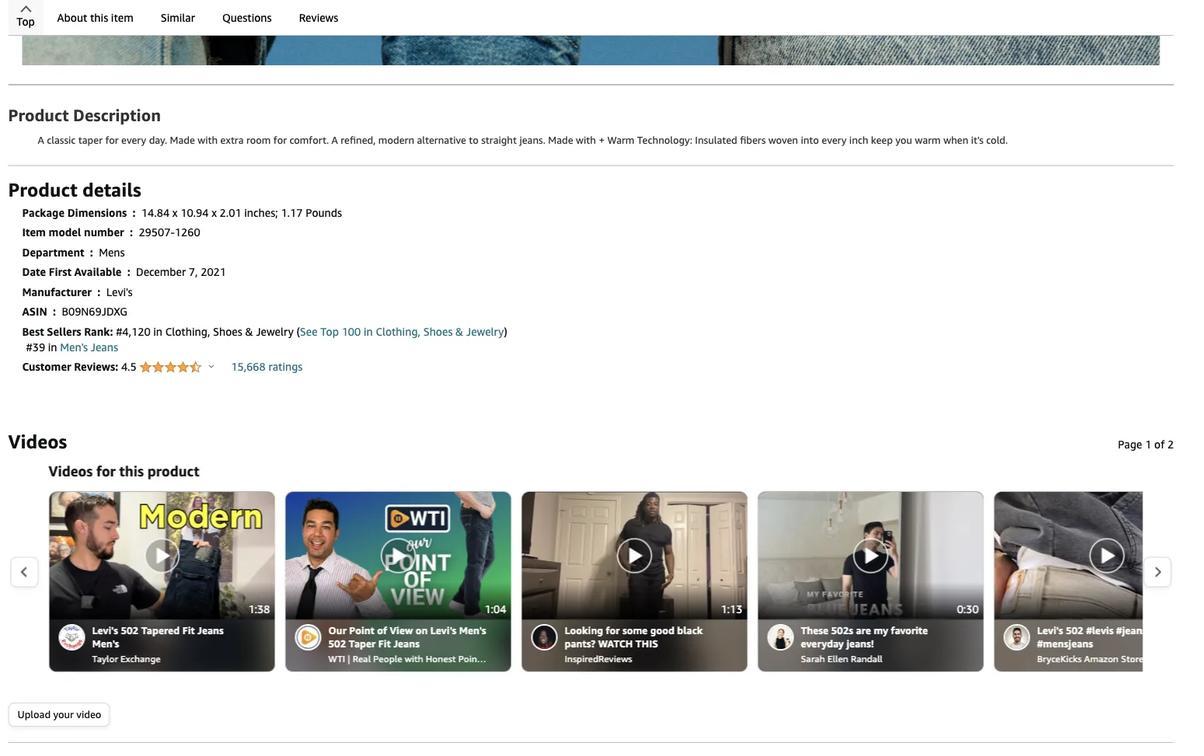 Task type: describe. For each thing, give the bounding box(es) containing it.
department
[[22, 246, 84, 259]]

available
[[74, 266, 122, 278]]

first
[[49, 266, 71, 278]]

a classic taper for every day. made with extra room for comfort. a refined, modern alternative to straight jeans. made with + warm technology: insulated fibers woven into every inch keep you warm when it's cold.
[[38, 134, 1008, 146]]

videos for this product list
[[39, 462, 1182, 743]]

2 horizontal spatial with
[[576, 134, 596, 146]]

number
[[84, 226, 124, 239]]

InspiredReviews text field
[[565, 651, 724, 666]]

)
[[504, 325, 507, 338]]

‏ right asin
[[50, 305, 50, 318]]

fit inside levi's 502 tapered fit jeans men's taylor exchange
[[182, 625, 195, 637]]

warm
[[607, 134, 635, 146]]

questions
[[222, 11, 272, 24]]

: right asin
[[53, 305, 56, 318]]

‎ down available on the left
[[103, 285, 103, 298]]

rank:
[[84, 325, 113, 338]]

100
[[342, 325, 361, 338]]

inch
[[849, 134, 869, 146]]

our
[[328, 625, 347, 637]]

room
[[246, 134, 271, 146]]

15,668
[[231, 360, 266, 373]]

1260
[[175, 226, 200, 239]]

pounds
[[306, 206, 342, 219]]

taper
[[349, 638, 376, 650]]

1 jewelry from the left
[[256, 325, 294, 338]]

4.5 button
[[121, 360, 214, 375]]

1 & from the left
[[245, 325, 253, 338]]

video
[[76, 709, 101, 721]]

2 jewelry from the left
[[466, 325, 504, 338]]

1 clothing, from the left
[[165, 325, 210, 338]]

b09n69jdxg
[[62, 305, 127, 318]]

fit inside our point of view on levi's men's 502 taper fit jeans wti | real people with honest point of views
[[378, 638, 391, 650]]

these 502s are my favorite everyday jeans! sarah ellen randall
[[801, 625, 928, 664]]

‎ left 14.84
[[138, 206, 138, 219]]

it's
[[971, 134, 984, 146]]

customer
[[22, 360, 71, 373]]

+
[[599, 134, 605, 146]]

of for 1
[[1154, 438, 1165, 451]]

to
[[469, 134, 479, 146]]

item
[[22, 226, 46, 239]]

jeans inside our point of view on levi's men's 502 taper fit jeans wti | real people with honest point of views
[[393, 638, 420, 650]]

this
[[636, 638, 658, 650]]

1
[[1145, 438, 1152, 451]]

: left mens
[[90, 246, 93, 259]]

jeans inside levi's 502 tapered fit jeans men's taylor exchange
[[197, 625, 224, 637]]

video widget card image for are
[[758, 492, 984, 619]]

Sarah Ellen Randall text field
[[801, 651, 960, 666]]

inches;
[[244, 206, 278, 219]]

2.01
[[220, 206, 241, 219]]

10.94
[[180, 206, 209, 219]]

0:30
[[957, 603, 979, 616]]

14.84
[[141, 206, 170, 219]]

men's jeans link
[[60, 341, 118, 353]]

customer reviews:
[[22, 360, 121, 373]]

date
[[22, 266, 46, 278]]

levi's inside levi's 502 tapered fit jeans men's taylor exchange
[[92, 625, 118, 637]]

on
[[416, 625, 428, 637]]

videos for videos
[[8, 430, 67, 453]]

2 made from the left
[[548, 134, 573, 146]]

everyday
[[801, 638, 844, 650]]

2 every from the left
[[822, 134, 847, 146]]

1 shoes from the left
[[213, 325, 242, 338]]

comfort.
[[289, 134, 329, 146]]

#denim
[[1150, 625, 1182, 637]]

exchange
[[120, 654, 161, 664]]

ratings
[[268, 360, 303, 373]]

top inside product details package dimensions                                     ‏                                         :                                     ‎ 14.84 x 10.94 x 2.01 inches; 1.17 pounds item model number                                     ‏                                         :                                     ‎ 29507-1260 department                                     ‏                                         :                                     ‎ mens date first available                                     ‏                                         :                                     ‎ december 7, 2021 manufacturer                                     ‏                                         :                                     ‎ levi's asin                                     ‏                                         :                                     ‎ b09n69jdxg best sellers rank: #4,120 in clothing, shoes & jewelry ( see top 100 in clothing, shoes & jewelry ) #39 in men's jeans
[[320, 325, 339, 338]]

2 & from the left
[[456, 325, 464, 338]]

‏ up available on the left
[[87, 246, 87, 259]]

2 x from the left
[[212, 206, 217, 219]]

alternative
[[417, 134, 466, 146]]

2021
[[201, 266, 226, 278]]

modern
[[378, 134, 414, 146]]

videos for videos for this product
[[49, 463, 93, 479]]

some
[[622, 625, 648, 637]]

‏ down mens
[[124, 266, 124, 278]]

popover image
[[209, 364, 214, 368]]

‏ left 14.84
[[130, 206, 130, 219]]

people
[[373, 654, 402, 664]]

model
[[49, 226, 81, 239]]

‎ down manufacturer
[[59, 305, 59, 318]]

technology:
[[637, 134, 692, 146]]

ellen
[[827, 654, 848, 664]]

jeans!
[[847, 638, 874, 650]]

for left product
[[96, 463, 116, 479]]

‎ left 29507- at the left top
[[136, 226, 136, 239]]

jeans.
[[519, 134, 546, 146]]

similar
[[161, 11, 195, 24]]

1:04 text field
[[480, 599, 511, 620]]

Taylor Exchange text field
[[92, 651, 251, 666]]

0:30 text field
[[952, 599, 984, 620]]

502 for tapered
[[121, 625, 139, 637]]

for right taper
[[105, 134, 119, 146]]

details
[[82, 178, 141, 201]]

1:13
[[721, 603, 743, 616]]

|
[[348, 654, 350, 664]]

1:13 text field
[[716, 599, 747, 620]]

: left 14.84
[[133, 206, 136, 219]]

mens
[[99, 246, 125, 259]]

view
[[390, 625, 413, 637]]

description
[[73, 105, 161, 125]]

of
[[483, 654, 494, 664]]

0 horizontal spatial with
[[198, 134, 218, 146]]

amazon
[[1084, 654, 1119, 664]]

for right room
[[273, 134, 287, 146]]

classic
[[47, 134, 76, 146]]

#jeans
[[1116, 625, 1147, 637]]

views
[[496, 654, 521, 664]]



Task type: locate. For each thing, give the bounding box(es) containing it.
made right day.
[[170, 134, 195, 146]]

0 vertical spatial this
[[90, 11, 108, 24]]

men's inside levi's 502 tapered fit jeans men's taylor exchange
[[92, 638, 119, 650]]

0 horizontal spatial jewelry
[[256, 325, 294, 338]]

package
[[22, 206, 65, 219]]

good
[[650, 625, 675, 637]]

: down available on the left
[[97, 285, 101, 298]]

item
[[111, 11, 133, 24]]

‏ right number
[[127, 226, 127, 239]]

1 horizontal spatial fit
[[378, 638, 391, 650]]

: left 29507- at the left top
[[130, 226, 133, 239]]

: right available on the left
[[127, 266, 130, 278]]

video widget card image up #levis at the bottom of page
[[994, 492, 1182, 619]]

fibers
[[740, 134, 766, 146]]

0 horizontal spatial video widget card image
[[758, 492, 984, 619]]

videos inside videos element
[[8, 430, 67, 453]]

4.5
[[121, 360, 139, 373]]

of left view
[[377, 625, 387, 637]]

brycekicks
[[1037, 654, 1082, 664]]

woven
[[768, 134, 798, 146]]

warm
[[915, 134, 941, 146]]

0 horizontal spatial x
[[172, 206, 178, 219]]

1:04
[[485, 603, 506, 616]]

of right '1'
[[1154, 438, 1165, 451]]

about
[[57, 11, 87, 24]]

2 horizontal spatial men's
[[459, 625, 486, 637]]

#mensjeans
[[1037, 638, 1093, 650]]

with left '+'
[[576, 134, 596, 146]]

502s
[[831, 625, 853, 637]]

2 product from the top
[[8, 178, 77, 201]]

levi's down available on the left
[[106, 285, 133, 298]]

1 vertical spatial top
[[320, 325, 339, 338]]

1 product from the top
[[8, 105, 69, 125]]

inspiredreviews
[[565, 654, 632, 664]]

store
[[1121, 654, 1144, 664]]

in right the 100
[[364, 325, 373, 338]]

1 horizontal spatial men's
[[92, 638, 119, 650]]

for
[[105, 134, 119, 146], [273, 134, 287, 146], [96, 463, 116, 479], [606, 625, 620, 637]]

0 horizontal spatial top
[[16, 15, 35, 28]]

of inside our point of view on levi's men's 502 taper fit jeans wti | real people with honest point of views
[[377, 625, 387, 637]]

december
[[136, 266, 186, 278]]

upload your video link
[[9, 704, 109, 726]]

pants?
[[565, 638, 596, 650]]

0 vertical spatial men's
[[60, 341, 88, 353]]

& up the 15,668
[[245, 325, 253, 338]]

men's inside our point of view on levi's men's 502 taper fit jeans wti | real people with honest point of views
[[459, 625, 486, 637]]

0 horizontal spatial jeans
[[91, 341, 118, 353]]

WTI | Real People with Honest Point Of Views text field
[[328, 651, 521, 666]]

are
[[856, 625, 871, 637]]

of inside videos element
[[1154, 438, 1165, 451]]

top left about
[[16, 15, 35, 28]]

jeans inside product details package dimensions                                     ‏                                         :                                     ‎ 14.84 x 10.94 x 2.01 inches; 1.17 pounds item model number                                     ‏                                         :                                     ‎ 29507-1260 department                                     ‏                                         :                                     ‎ mens date first available                                     ‏                                         :                                     ‎ december 7, 2021 manufacturer                                     ‏                                         :                                     ‎ levi's asin                                     ‏                                         :                                     ‎ b09n69jdxg best sellers rank: #4,120 in clothing, shoes & jewelry ( see top 100 in clothing, shoes & jewelry ) #39 in men's jeans
[[91, 341, 118, 353]]

15,668 ratings
[[231, 360, 303, 373]]

every right into
[[822, 134, 847, 146]]

for up watch
[[606, 625, 620, 637]]

jeans down view
[[393, 638, 420, 650]]

x left 2.01
[[212, 206, 217, 219]]

1 vertical spatial jeans
[[197, 625, 224, 637]]

&
[[245, 325, 253, 338], [456, 325, 464, 338]]

1 horizontal spatial shoes
[[423, 325, 453, 338]]

502 inside our point of view on levi's men's 502 taper fit jeans wti | real people with honest point of views
[[328, 638, 346, 650]]

taper
[[78, 134, 103, 146]]

men's
[[60, 341, 88, 353], [459, 625, 486, 637], [92, 638, 119, 650]]

with inside our point of view on levi's men's 502 taper fit jeans wti | real people with honest point of views
[[405, 654, 423, 664]]

men's down 1:04
[[459, 625, 486, 637]]

of for point
[[377, 625, 387, 637]]

#levis
[[1086, 625, 1114, 637]]

clothing, right the 100
[[376, 325, 420, 338]]

2 a from the left
[[332, 134, 338, 146]]

2 shoes from the left
[[423, 325, 453, 338]]

next image
[[1154, 566, 1162, 578]]

1 vertical spatial point
[[458, 654, 481, 664]]

2 vertical spatial men's
[[92, 638, 119, 650]]

upload your video
[[17, 709, 101, 721]]

our point of view on levi's men's 502 taper fit jeans wti | real people with honest point of views
[[328, 625, 521, 664]]

2 video widget card image from the left
[[994, 492, 1182, 619]]

502 inside levi's 502 #levis #jeans #denim #mensjeans brycekicks amazon store
[[1066, 625, 1084, 637]]

0 horizontal spatial men's
[[60, 341, 88, 353]]

manufacturer
[[22, 285, 92, 298]]

shoes up popover image
[[213, 325, 242, 338]]

levi's inside product details package dimensions                                     ‏                                         :                                     ‎ 14.84 x 10.94 x 2.01 inches; 1.17 pounds item model number                                     ‏                                         :                                     ‎ 29507-1260 department                                     ‏                                         :                                     ‎ mens date first available                                     ‏                                         :                                     ‎ december 7, 2021 manufacturer                                     ‏                                         :                                     ‎ levi's asin                                     ‏                                         :                                     ‎ b09n69jdxg best sellers rank: #4,120 in clothing, shoes & jewelry ( see top 100 in clothing, shoes & jewelry ) #39 in men's jeans
[[106, 285, 133, 298]]

1 horizontal spatial top
[[320, 325, 339, 338]]

1:38 text field
[[244, 599, 275, 620]]

1 video widget card image from the left
[[758, 492, 984, 619]]

0 vertical spatial jeans
[[91, 341, 118, 353]]

0 horizontal spatial shoes
[[213, 325, 242, 338]]

my
[[874, 625, 888, 637]]

product inside product details package dimensions                                     ‏                                         :                                     ‎ 14.84 x 10.94 x 2.01 inches; 1.17 pounds item model number                                     ‏                                         :                                     ‎ 29507-1260 department                                     ‏                                         :                                     ‎ mens date first available                                     ‏                                         :                                     ‎ december 7, 2021 manufacturer                                     ‏                                         :                                     ‎ levi's asin                                     ‏                                         :                                     ‎ b09n69jdxg best sellers rank: #4,120 in clothing, shoes & jewelry ( see top 100 in clothing, shoes & jewelry ) #39 in men's jeans
[[8, 178, 77, 201]]

#39
[[26, 341, 45, 353]]

levi's up #mensjeans in the bottom of the page
[[1037, 625, 1063, 637]]

previous image
[[20, 566, 28, 578]]

0 vertical spatial product
[[8, 105, 69, 125]]

product up package
[[8, 178, 77, 201]]

videos for this product
[[49, 463, 199, 479]]

with left extra
[[198, 134, 218, 146]]

1 horizontal spatial video widget card image
[[994, 492, 1182, 619]]

1 horizontal spatial jeans
[[197, 625, 224, 637]]

a left the classic
[[38, 134, 44, 146]]

1 vertical spatial product
[[8, 178, 77, 201]]

point left of
[[458, 654, 481, 664]]

‎ left december
[[133, 266, 133, 278]]

this left item
[[90, 11, 108, 24]]

x left 10.94
[[172, 206, 178, 219]]

‎ left mens
[[96, 246, 96, 259]]

0 vertical spatial fit
[[182, 625, 195, 637]]

your
[[53, 709, 74, 721]]

best
[[22, 325, 44, 338]]

in right #39
[[48, 341, 57, 353]]

29507-
[[139, 226, 175, 239]]

1 horizontal spatial jewelry
[[466, 325, 504, 338]]

video widget card image
[[758, 492, 984, 619], [994, 492, 1182, 619]]

see top 100 in clothing, shoes & jewelry link
[[300, 325, 504, 338]]

x
[[172, 206, 178, 219], [212, 206, 217, 219]]

& left )
[[456, 325, 464, 338]]

0 horizontal spatial made
[[170, 134, 195, 146]]

top
[[16, 15, 35, 28], [320, 325, 339, 338]]

0 horizontal spatial point
[[349, 625, 375, 637]]

1 made from the left
[[170, 134, 195, 146]]

‏
[[130, 206, 130, 219], [127, 226, 127, 239], [87, 246, 87, 259], [124, 266, 124, 278], [95, 285, 95, 298], [50, 305, 50, 318]]

straight
[[481, 134, 517, 146]]

point up taper
[[349, 625, 375, 637]]

video widget card image up are
[[758, 492, 984, 619]]

502 down our
[[328, 638, 346, 650]]

1 horizontal spatial a
[[332, 134, 338, 146]]

cold.
[[986, 134, 1008, 146]]

levi's inside our point of view on levi's men's 502 taper fit jeans wti | real people with honest point of views
[[430, 625, 456, 637]]

1 horizontal spatial &
[[456, 325, 464, 338]]

product
[[8, 105, 69, 125], [8, 178, 77, 201]]

fit up people
[[378, 638, 391, 650]]

‏ up b09n69jdxg
[[95, 285, 95, 298]]

1 x from the left
[[172, 206, 178, 219]]

men's inside product details package dimensions                                     ‏                                         :                                     ‎ 14.84 x 10.94 x 2.01 inches; 1.17 pounds item model number                                     ‏                                         :                                     ‎ 29507-1260 department                                     ‏                                         :                                     ‎ mens date first available                                     ‏                                         :                                     ‎ december 7, 2021 manufacturer                                     ‏                                         :                                     ‎ levi's asin                                     ‏                                         :                                     ‎ b09n69jdxg best sellers rank: #4,120 in clothing, shoes & jewelry ( see top 100 in clothing, shoes & jewelry ) #39 in men's jeans
[[60, 341, 88, 353]]

honest
[[426, 654, 456, 664]]

0 horizontal spatial every
[[121, 134, 146, 146]]

0 vertical spatial top
[[16, 15, 35, 28]]

men's up 'taylor'
[[92, 638, 119, 650]]

1 vertical spatial this
[[119, 463, 144, 479]]

1 vertical spatial of
[[377, 625, 387, 637]]

levi's 502 tapered fit jeans men's taylor exchange
[[92, 625, 224, 664]]

0 vertical spatial of
[[1154, 438, 1165, 451]]

0 horizontal spatial clothing,
[[165, 325, 210, 338]]

1 horizontal spatial with
[[405, 654, 423, 664]]

2 clothing, from the left
[[376, 325, 420, 338]]

levi's inside levi's 502 #levis #jeans #denim #mensjeans brycekicks amazon store
[[1037, 625, 1063, 637]]

jeans up the taylor exchange text box
[[197, 625, 224, 637]]

1 a from the left
[[38, 134, 44, 146]]

15,668 ratings link
[[231, 360, 303, 373]]

1:38
[[248, 603, 270, 616]]

1 vertical spatial fit
[[378, 638, 391, 650]]

product description
[[8, 105, 161, 125]]

this left product
[[119, 463, 144, 479]]

502 up #mensjeans in the bottom of the page
[[1066, 625, 1084, 637]]

1 horizontal spatial in
[[153, 325, 163, 338]]

1 horizontal spatial this
[[119, 463, 144, 479]]

‎
[[138, 206, 138, 219], [136, 226, 136, 239], [96, 246, 96, 259], [133, 266, 133, 278], [103, 285, 103, 298], [59, 305, 59, 318]]

502 up "exchange"
[[121, 625, 139, 637]]

randall
[[851, 654, 883, 664]]

1 horizontal spatial 502
[[328, 638, 346, 650]]

0 vertical spatial videos
[[8, 430, 67, 453]]

product for details
[[8, 178, 77, 201]]

1 horizontal spatial point
[[458, 654, 481, 664]]

1 horizontal spatial every
[[822, 134, 847, 146]]

reviews
[[299, 11, 338, 24]]

0 horizontal spatial a
[[38, 134, 44, 146]]

with
[[198, 134, 218, 146], [576, 134, 596, 146], [405, 654, 423, 664]]

wti
[[328, 654, 345, 664]]

of
[[1154, 438, 1165, 451], [377, 625, 387, 637]]

0 horizontal spatial this
[[90, 11, 108, 24]]

1 every from the left
[[121, 134, 146, 146]]

page 1 of 2
[[1118, 438, 1174, 451]]

for inside looking for some good black pants? watch this inspiredreviews
[[606, 625, 620, 637]]

refined,
[[341, 134, 376, 146]]

clothing, up 4.5 button
[[165, 325, 210, 338]]

2 vertical spatial jeans
[[393, 638, 420, 650]]

you
[[896, 134, 912, 146]]

every left day.
[[121, 134, 146, 146]]

shoes left )
[[423, 325, 453, 338]]

this inside list
[[119, 463, 144, 479]]

video widget card image for #levis
[[994, 492, 1182, 619]]

page
[[1118, 438, 1142, 451]]

1 vertical spatial men's
[[459, 625, 486, 637]]

1 horizontal spatial of
[[1154, 438, 1165, 451]]

:
[[133, 206, 136, 219], [130, 226, 133, 239], [90, 246, 93, 259], [127, 266, 130, 278], [97, 285, 101, 298], [53, 305, 56, 318]]

a left refined,
[[332, 134, 338, 146]]

with right people
[[405, 654, 423, 664]]

top right "see" on the top of the page
[[320, 325, 339, 338]]

1 horizontal spatial clothing,
[[376, 325, 420, 338]]

0 vertical spatial point
[[349, 625, 375, 637]]

men's down sellers
[[60, 341, 88, 353]]

levi's right on
[[430, 625, 456, 637]]

0 horizontal spatial of
[[377, 625, 387, 637]]

day.
[[149, 134, 167, 146]]

502 for #levis
[[1066, 625, 1084, 637]]

product up the classic
[[8, 105, 69, 125]]

7,
[[189, 266, 198, 278]]

2 horizontal spatial jeans
[[393, 638, 420, 650]]

1 horizontal spatial made
[[548, 134, 573, 146]]

asin
[[22, 305, 47, 318]]

taylor
[[92, 654, 118, 664]]

2 horizontal spatial 502
[[1066, 625, 1084, 637]]

clothing,
[[165, 325, 210, 338], [376, 325, 420, 338]]

product for description
[[8, 105, 69, 125]]

0 horizontal spatial &
[[245, 325, 253, 338]]

1 vertical spatial videos
[[49, 463, 93, 479]]

levi's up 'taylor'
[[92, 625, 118, 637]]

0 horizontal spatial in
[[48, 341, 57, 353]]

502 inside levi's 502 tapered fit jeans men's taylor exchange
[[121, 625, 139, 637]]

reviews:
[[74, 360, 118, 373]]

into
[[801, 134, 819, 146]]

videos element
[[8, 429, 1174, 454]]

jeans down the rank:
[[91, 341, 118, 353]]

0 horizontal spatial fit
[[182, 625, 195, 637]]

(
[[296, 325, 300, 338]]

1 horizontal spatial x
[[212, 206, 217, 219]]

502
[[121, 625, 139, 637], [1066, 625, 1084, 637], [328, 638, 346, 650]]

looking for some good black pants? watch this inspiredreviews
[[565, 625, 703, 664]]

tapered
[[141, 625, 180, 637]]

looking
[[565, 625, 603, 637]]

2 horizontal spatial in
[[364, 325, 373, 338]]

in right #4,120 at the top left of the page
[[153, 325, 163, 338]]

videos inside videos for this product list
[[49, 463, 93, 479]]

upload
[[17, 709, 51, 721]]

0 horizontal spatial 502
[[121, 625, 139, 637]]

see
[[300, 325, 318, 338]]

sarah
[[801, 654, 825, 664]]

keep
[[871, 134, 893, 146]]

closely cropped image of couple wearing levis jeans and levis western shirt image
[[22, 0, 1160, 66]]

made right jeans.
[[548, 134, 573, 146]]

product
[[147, 463, 199, 479]]

videos
[[8, 430, 67, 453], [49, 463, 93, 479]]

fit right tapered
[[182, 625, 195, 637]]

about this item
[[57, 11, 133, 24]]

extra
[[220, 134, 244, 146]]

every
[[121, 134, 146, 146], [822, 134, 847, 146]]

BryceKicks Amazon Store text field
[[1037, 651, 1182, 666]]

insulated
[[695, 134, 737, 146]]



Task type: vqa. For each thing, say whether or not it's contained in the screenshot.
of inside the Videos element
yes



